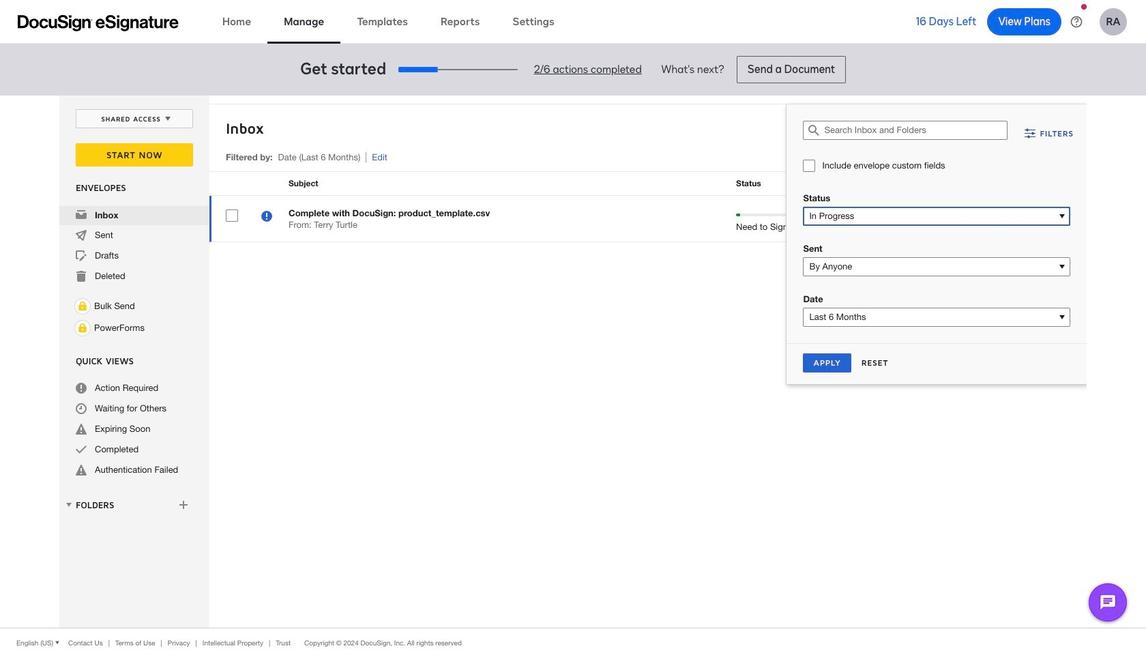 Task type: describe. For each thing, give the bounding box(es) containing it.
sent image
[[76, 230, 87, 241]]

alert image
[[76, 465, 87, 476]]

lock image
[[74, 320, 91, 337]]

alert image
[[76, 424, 87, 435]]

clock image
[[76, 403, 87, 414]]



Task type: vqa. For each thing, say whether or not it's contained in the screenshot.
the Add [Untitled] to favorites icon
no



Task type: locate. For each thing, give the bounding box(es) containing it.
draft image
[[76, 251, 87, 261]]

inbox image
[[76, 210, 87, 221]]

need to sign image
[[261, 211, 272, 224]]

trash image
[[76, 271, 87, 282]]

lock image
[[74, 298, 91, 315]]

Search Inbox and Folders text field
[[825, 122, 1008, 139]]

secondary navigation region
[[59, 96, 1091, 628]]

action required image
[[76, 383, 87, 394]]

completed image
[[76, 444, 87, 455]]

view folders image
[[63, 500, 74, 511]]

docusign esignature image
[[18, 15, 179, 31]]

more info region
[[0, 628, 1147, 657]]



